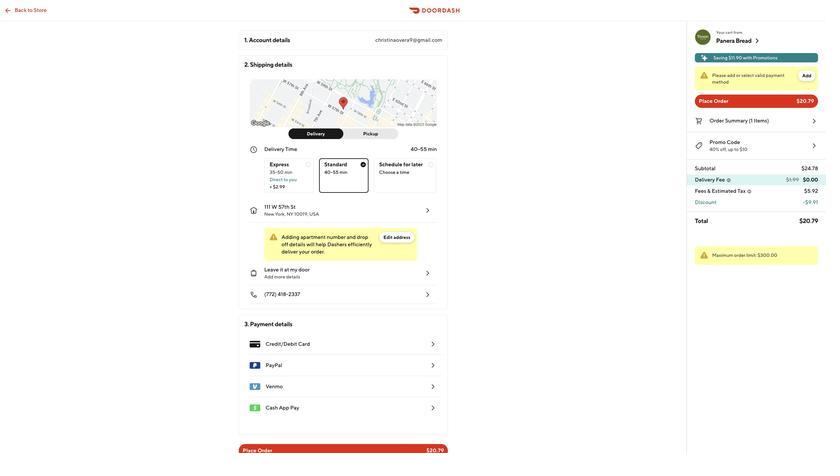 Task type: describe. For each thing, give the bounding box(es) containing it.
1 horizontal spatial min
[[340, 170, 348, 175]]

drop
[[357, 234, 369, 241]]

bread
[[736, 37, 752, 44]]

-
[[804, 199, 806, 206]]

valid
[[756, 73, 766, 78]]

york,
[[275, 212, 286, 217]]

add new payment method image
[[429, 362, 437, 370]]

pickup
[[364, 131, 379, 137]]

items)
[[755, 118, 770, 124]]

to inside "35–50 min direct to you + $2.99"
[[284, 177, 288, 182]]

details inside adding apartment number and drop off details will help dashers efficiently deliver your order.
[[290, 242, 306, 248]]

details inside the leave it at my door add more details
[[286, 275, 300, 280]]

edit
[[384, 235, 393, 240]]

address
[[394, 235, 411, 240]]

delivery time
[[265, 146, 298, 153]]

$1.99
[[787, 177, 800, 183]]

estimated
[[713, 188, 737, 194]]

min inside "35–50 min direct to you + $2.99"
[[285, 170, 293, 175]]

venmo
[[266, 384, 283, 390]]

method
[[713, 79, 730, 85]]

$0.00
[[804, 177, 819, 183]]

choose a time
[[380, 170, 410, 175]]

usa
[[310, 212, 319, 217]]

saving $11.90 with promotions button
[[696, 53, 819, 62]]

to inside promo code 40% off, up to $10
[[735, 147, 739, 152]]

paypal
[[266, 363, 283, 369]]

deliver
[[282, 249, 298, 255]]

please add or select valid payment method
[[713, 73, 785, 85]]

subtotal
[[696, 166, 716, 172]]

0 vertical spatial to
[[28, 7, 33, 13]]

fee
[[717, 177, 726, 183]]

for
[[404, 162, 411, 168]]

$2.99
[[273, 184, 285, 190]]

418-
[[278, 291, 289, 298]]

time
[[400, 170, 410, 175]]

choose
[[380, 170, 396, 175]]

with
[[744, 55, 753, 60]]

2. shipping
[[245, 61, 274, 68]]

35–50 min direct to you + $2.99
[[270, 170, 297, 190]]

&
[[708, 188, 711, 194]]

schedule for later
[[380, 162, 423, 168]]

leave
[[265, 267, 279, 273]]

leave it at my door add more details
[[265, 267, 310, 280]]

(772)
[[265, 291, 277, 298]]

at
[[285, 267, 289, 273]]

promo code 40% off, up to $10
[[710, 139, 748, 152]]

(772) 418-2337
[[265, 291, 300, 298]]

0 vertical spatial order
[[714, 98, 729, 104]]

delivery inside option
[[307, 131, 325, 137]]

1 vertical spatial 40–55 min
[[325, 170, 348, 175]]

2. shipping details
[[245, 61, 293, 68]]

please
[[713, 73, 727, 78]]

your cart from
[[717, 30, 743, 35]]

apartment
[[301, 234, 326, 241]]

efficiently
[[348, 242, 372, 248]]

$10
[[740, 147, 748, 152]]

time
[[286, 146, 298, 153]]

details for 2. shipping details
[[275, 61, 293, 68]]

(1
[[750, 118, 754, 124]]

cart
[[726, 30, 734, 35]]

ny
[[287, 212, 294, 217]]

details for 3. payment details
[[275, 321, 293, 328]]

2 horizontal spatial min
[[428, 146, 437, 153]]

status containing please add or select valid payment method
[[696, 66, 819, 91]]

new
[[265, 212, 274, 217]]

$24.78
[[802, 166, 819, 172]]

3. payment details
[[245, 321, 293, 328]]

and
[[347, 234, 356, 241]]

1. account details
[[245, 37, 290, 44]]

select
[[742, 73, 755, 78]]

off,
[[721, 147, 728, 152]]

111
[[265, 204, 271, 210]]

(772) 418-2337 button
[[245, 286, 437, 304]]

111 w 57th st new york,  ny 10019,  usa
[[265, 204, 319, 217]]

maximum order limit: $300.00 status
[[696, 247, 819, 265]]

delivery or pickup selector option group
[[289, 129, 399, 139]]

total
[[696, 218, 709, 225]]

$300.00
[[758, 253, 778, 258]]

adding
[[282, 234, 300, 241]]

pay
[[291, 405, 300, 411]]

help
[[316, 242, 327, 248]]

0 vertical spatial $20.79
[[797, 98, 815, 104]]

discount
[[696, 199, 717, 206]]

panera bread link
[[717, 37, 762, 45]]



Task type: vqa. For each thing, say whether or not it's contained in the screenshot.
Top to the left
no



Task type: locate. For each thing, give the bounding box(es) containing it.
order summary (1 items)
[[710, 118, 770, 124]]

Delivery radio
[[289, 129, 344, 139]]

2 vertical spatial add new payment method image
[[429, 404, 437, 412]]

$9.91
[[806, 199, 819, 206]]

delivery
[[307, 131, 325, 137], [265, 146, 285, 153], [696, 177, 716, 183]]

standard
[[325, 162, 347, 168]]

40–55 up later in the top of the page
[[411, 146, 427, 153]]

limit:
[[747, 253, 758, 258]]

order right place
[[714, 98, 729, 104]]

more
[[275, 275, 286, 280]]

fees
[[696, 188, 707, 194]]

$20.79 down -$9.91
[[800, 218, 819, 225]]

order inside button
[[710, 118, 725, 124]]

add new payment method image
[[429, 341, 437, 349], [429, 383, 437, 391], [429, 404, 437, 412]]

menu
[[245, 334, 443, 419]]

status
[[696, 66, 819, 91]]

credit/debit card
[[266, 341, 310, 348]]

1 vertical spatial to
[[735, 147, 739, 152]]

details down my
[[286, 275, 300, 280]]

order
[[735, 253, 746, 258]]

0 horizontal spatial to
[[28, 7, 33, 13]]

fees & estimated
[[696, 188, 737, 194]]

it
[[280, 267, 284, 273]]

40%
[[710, 147, 720, 152]]

details right 2. shipping
[[275, 61, 293, 68]]

details for 1. account details
[[273, 37, 290, 44]]

cash app pay
[[266, 405, 300, 411]]

add new payment method image for card
[[429, 341, 437, 349]]

number
[[327, 234, 346, 241]]

2 horizontal spatial to
[[735, 147, 739, 152]]

Pickup radio
[[340, 129, 399, 139]]

None radio
[[265, 159, 314, 193], [319, 159, 369, 193], [374, 159, 437, 193], [265, 159, 314, 193], [319, 159, 369, 193], [374, 159, 437, 193]]

later
[[412, 162, 423, 168]]

promo
[[710, 139, 726, 146]]

1 horizontal spatial to
[[284, 177, 288, 182]]

panera
[[717, 37, 735, 44]]

0 horizontal spatial delivery
[[265, 146, 285, 153]]

my
[[290, 267, 298, 273]]

0 horizontal spatial 40–55
[[325, 170, 339, 175]]

40–55 min down standard
[[325, 170, 348, 175]]

cash
[[266, 405, 278, 411]]

0 horizontal spatial add
[[265, 275, 274, 280]]

1 vertical spatial delivery
[[265, 146, 285, 153]]

1 vertical spatial $20.79
[[800, 218, 819, 225]]

panera bread
[[717, 37, 752, 44]]

show menu image
[[250, 339, 261, 350]]

to right back
[[28, 7, 33, 13]]

saving $11.90 with promotions
[[714, 55, 778, 60]]

40–55
[[411, 146, 427, 153], [325, 170, 339, 175]]

2 add new payment method image from the top
[[429, 383, 437, 391]]

40–55 min up later in the top of the page
[[411, 146, 437, 153]]

+
[[270, 184, 272, 190]]

order summary (1 items) button
[[696, 116, 819, 127]]

w
[[272, 204, 278, 210]]

promotions
[[754, 55, 778, 60]]

option group
[[265, 153, 437, 193]]

1 horizontal spatial 40–55
[[411, 146, 427, 153]]

details down adding in the bottom of the page
[[290, 242, 306, 248]]

add inside the leave it at my door add more details
[[265, 275, 274, 280]]

summary
[[726, 118, 749, 124]]

place order
[[700, 98, 729, 104]]

1 add new payment method image from the top
[[429, 341, 437, 349]]

add button
[[799, 70, 816, 81]]

to right up
[[735, 147, 739, 152]]

christinaovera9@gmail.com
[[376, 37, 443, 43]]

0 vertical spatial 40–55
[[411, 146, 427, 153]]

express
[[270, 162, 289, 168]]

adding apartment number and drop off details will help dashers efficiently deliver your order. status
[[265, 228, 417, 261]]

order left 'summary'
[[710, 118, 725, 124]]

add right payment
[[803, 73, 812, 78]]

details right 1. account in the left of the page
[[273, 37, 290, 44]]

schedule
[[380, 162, 403, 168]]

2337
[[289, 291, 300, 298]]

st
[[291, 204, 296, 210]]

details
[[273, 37, 290, 44], [275, 61, 293, 68], [290, 242, 306, 248], [286, 275, 300, 280], [275, 321, 293, 328]]

add inside button
[[803, 73, 812, 78]]

app
[[279, 405, 290, 411]]

door
[[299, 267, 310, 273]]

0 horizontal spatial min
[[285, 170, 293, 175]]

3. payment
[[245, 321, 274, 328]]

1 horizontal spatial add
[[803, 73, 812, 78]]

2 vertical spatial delivery
[[696, 177, 716, 183]]

to left you
[[284, 177, 288, 182]]

off
[[282, 242, 289, 248]]

2 horizontal spatial delivery
[[696, 177, 716, 183]]

back to store link
[[0, 4, 51, 17]]

$20.79
[[797, 98, 815, 104], [800, 218, 819, 225]]

payment
[[767, 73, 785, 78]]

57th
[[279, 204, 290, 210]]

add
[[803, 73, 812, 78], [265, 275, 274, 280]]

menu containing credit/debit card
[[245, 334, 443, 419]]

option group containing express
[[265, 153, 437, 193]]

0 vertical spatial add
[[803, 73, 812, 78]]

saving
[[714, 55, 728, 60]]

0 vertical spatial delivery
[[307, 131, 325, 137]]

a
[[397, 170, 399, 175]]

1 vertical spatial 40–55
[[325, 170, 339, 175]]

back to store
[[15, 7, 47, 13]]

35–50
[[270, 170, 284, 175]]

card
[[298, 341, 310, 348]]

40–55 down standard
[[325, 170, 339, 175]]

from
[[734, 30, 743, 35]]

dashers
[[328, 242, 347, 248]]

3 add new payment method image from the top
[[429, 404, 437, 412]]

min
[[428, 146, 437, 153], [285, 170, 293, 175], [340, 170, 348, 175]]

1 vertical spatial add new payment method image
[[429, 383, 437, 391]]

tax
[[738, 188, 746, 194]]

1 horizontal spatial 40–55 min
[[411, 146, 437, 153]]

add down leave
[[265, 275, 274, 280]]

edit address
[[384, 235, 411, 240]]

$20.79 down add button
[[797, 98, 815, 104]]

or
[[737, 73, 741, 78]]

add new payment method image for app
[[429, 404, 437, 412]]

1 horizontal spatial delivery
[[307, 131, 325, 137]]

add
[[728, 73, 736, 78]]

10019,
[[295, 212, 309, 217]]

details up credit/debit
[[275, 321, 293, 328]]

will
[[307, 242, 315, 248]]

adding apartment number and drop off details will help dashers efficiently deliver your order.
[[282, 234, 372, 255]]

1 vertical spatial add
[[265, 275, 274, 280]]

code
[[728, 139, 741, 146]]

order.
[[311, 249, 325, 255]]

0 vertical spatial 40–55 min
[[411, 146, 437, 153]]

2 vertical spatial to
[[284, 177, 288, 182]]

0 horizontal spatial 40–55 min
[[325, 170, 348, 175]]

your
[[299, 249, 310, 255]]

place
[[700, 98, 713, 104]]

store
[[34, 7, 47, 13]]

1 vertical spatial order
[[710, 118, 725, 124]]

back
[[15, 7, 27, 13]]

0 vertical spatial add new payment method image
[[429, 341, 437, 349]]

your
[[717, 30, 726, 35]]



